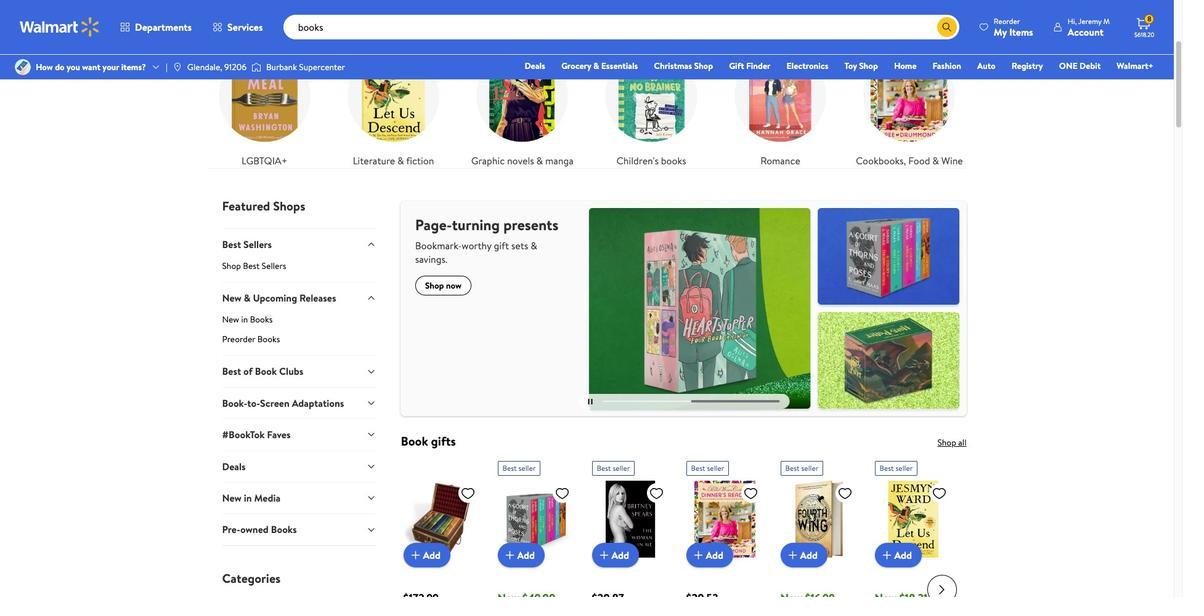 Task type: locate. For each thing, give the bounding box(es) containing it.
manga
[[545, 154, 574, 167]]

books down new in books
[[257, 334, 280, 346]]

book right of at the left
[[255, 365, 277, 379]]

grocery
[[561, 60, 591, 72]]

new for new in media
[[222, 492, 241, 505]]

new up new in books
[[222, 291, 241, 305]]

1 horizontal spatial  image
[[251, 61, 261, 73]]

& right grocery
[[593, 60, 599, 72]]

page-turning presents bookmark-worthy gift sets & savings.
[[415, 214, 558, 266]]

services button
[[202, 12, 273, 42]]

mystery
[[356, 15, 391, 29]]

books inside dropdown button
[[271, 523, 297, 537]]

#booktok
[[222, 428, 265, 442]]

your
[[103, 61, 119, 73]]

activity
[[273, 15, 304, 29]]

best seller up the woman in me by britney spears (hardcover) image
[[597, 464, 630, 474]]

list containing coloring & activity
[[200, 0, 974, 168]]

2 seller from the left
[[613, 464, 630, 474]]

the woman in me by britney spears (hardcover) image
[[592, 481, 669, 559]]

deals button
[[222, 451, 376, 482]]

pioneer woman cooks: the pioneer woman cooks--dinner's ready! (hardcover) image
[[686, 481, 763, 559]]

all
[[958, 437, 966, 449]]

2 add to cart image from the left
[[502, 549, 517, 563]]

want
[[82, 61, 100, 73]]

3 best seller from the left
[[691, 464, 724, 474]]

& up new in books
[[244, 291, 251, 305]]

add to favorites list, harry potter hard cover boxed set: books #1-7 image
[[461, 486, 475, 502]]

0 horizontal spatial deals
[[222, 460, 246, 474]]

sellers up upcoming
[[262, 260, 286, 272]]

new in books
[[222, 314, 273, 326]]

2 add to cart image from the left
[[880, 549, 894, 563]]

1 horizontal spatial book
[[401, 433, 428, 450]]

0 horizontal spatial book
[[255, 365, 277, 379]]

seller for 3rd product group
[[613, 464, 630, 474]]

new in media
[[222, 492, 280, 505]]

best seller for a court of thorns and roses: a court of thorns and roses paperback box set (5 books) (paperback) image
[[502, 464, 536, 474]]

preorder books link
[[222, 334, 376, 356]]

0 horizontal spatial  image
[[172, 62, 182, 72]]

seller up the empyrean: fourth wing (series #1) (hardcover) image
[[801, 464, 818, 474]]

departments
[[135, 20, 192, 34]]

0 vertical spatial deals
[[525, 60, 545, 72]]

christmas shop link
[[648, 59, 719, 73]]

list
[[200, 0, 974, 168]]

& inside dropdown button
[[244, 291, 251, 305]]

reorder
[[994, 16, 1020, 26]]

4 add button from the left
[[686, 544, 733, 568]]

Walmart Site-Wide search field
[[283, 15, 959, 39]]

91206
[[224, 61, 246, 73]]

0 vertical spatial new
[[222, 291, 241, 305]]

sellers up shop best sellers
[[243, 238, 272, 251]]

3 add from the left
[[612, 549, 629, 563]]

6 add button from the left
[[875, 544, 922, 568]]

book-to-screen adaptations button
[[222, 387, 376, 419]]

book left "gifts"
[[401, 433, 428, 450]]

departments button
[[110, 12, 202, 42]]

 image
[[251, 61, 261, 73], [172, 62, 182, 72]]

my
[[994, 25, 1007, 39]]

0 vertical spatial sellers
[[243, 238, 272, 251]]

3 add to cart image from the left
[[597, 549, 612, 563]]

shop for shop now
[[425, 280, 444, 292]]

shop left 'all'
[[937, 437, 956, 449]]

best up shop best sellers
[[222, 238, 241, 251]]

home
[[894, 60, 917, 72]]

2 vertical spatial books
[[271, 523, 297, 537]]

1 vertical spatial deals
[[222, 460, 246, 474]]

best seller up the empyrean: fourth wing (series #1) (hardcover) image
[[785, 464, 818, 474]]

1 vertical spatial sellers
[[262, 260, 286, 272]]

in up 'preorder'
[[241, 314, 248, 326]]

new up 'preorder'
[[222, 314, 239, 326]]

teen
[[738, 15, 758, 29]]

 image
[[15, 59, 31, 75]]

to-
[[247, 397, 260, 410]]

& left the thriller
[[393, 15, 400, 29]]

new inside new & upcoming releases dropdown button
[[222, 291, 241, 305]]

seller for second product group from the left
[[518, 464, 536, 474]]

add for a court of thorns and roses: a court of thorns and roses paperback box set (5 books) (paperback) image add to cart icon
[[517, 549, 535, 563]]

harry potter hard cover boxed set: books #1-7 image
[[403, 481, 480, 559]]

seller
[[518, 464, 536, 474], [613, 464, 630, 474], [707, 464, 724, 474], [801, 464, 818, 474], [896, 464, 913, 474]]

best up pioneer woman cooks: the pioneer woman cooks--dinner's ready! (hardcover) image
[[691, 464, 705, 474]]

cookbooks, food & wine
[[856, 154, 963, 167]]

in left media
[[244, 492, 252, 505]]

bookmark-
[[415, 239, 462, 252]]

add button for a court of thorns and roses: a court of thorns and roses paperback box set (5 books) (paperback) image
[[498, 544, 545, 568]]

 image for burbank supercenter
[[251, 61, 261, 73]]

turning
[[452, 214, 500, 235]]

1 add to cart image from the left
[[408, 549, 423, 563]]

add button
[[403, 544, 450, 568], [498, 544, 545, 568], [592, 544, 639, 568], [686, 544, 733, 568], [780, 544, 828, 568], [875, 544, 922, 568]]

& for new & upcoming releases
[[244, 291, 251, 305]]

shop all
[[937, 437, 966, 449]]

one debit link
[[1053, 59, 1106, 73]]

new up pre-
[[222, 492, 241, 505]]

1 best seller from the left
[[502, 464, 536, 474]]

3 add button from the left
[[592, 544, 639, 568]]

0 vertical spatial books
[[250, 314, 273, 326]]

deals down the #booktok
[[222, 460, 246, 474]]

add to favorites list, a court of thorns and roses: a court of thorns and roses paperback box set (5 books) (paperback) image
[[555, 486, 570, 502]]

add to favorites list, the woman in me by britney spears (hardcover) image
[[649, 486, 664, 502]]

best inside dropdown button
[[222, 238, 241, 251]]

how do you want your items?
[[36, 61, 146, 73]]

items?
[[121, 61, 146, 73]]

best seller up let us descend : a novel (hardcover) image
[[880, 464, 913, 474]]

page-
[[415, 214, 452, 235]]

mystery & thriller
[[356, 15, 431, 29]]

1 vertical spatial in
[[244, 492, 252, 505]]

book gifts
[[401, 433, 456, 450]]

6 product group from the left
[[875, 457, 952, 598]]

1 add to cart image from the left
[[785, 549, 800, 563]]

food
[[908, 154, 930, 167]]

sellers
[[243, 238, 272, 251], [262, 260, 286, 272]]

finder
[[746, 60, 771, 72]]

3 seller from the left
[[707, 464, 724, 474]]

add to favorites list, the empyrean: fourth wing (series #1) (hardcover) image
[[838, 486, 852, 502]]

gifts
[[431, 433, 456, 450]]

books right owned at the left bottom of the page
[[271, 523, 297, 537]]

sets
[[511, 239, 528, 252]]

seller up pioneer woman cooks: the pioneer woman cooks--dinner's ready! (hardcover) image
[[707, 464, 724, 474]]

2 best seller from the left
[[597, 464, 630, 474]]

best seller for pioneer woman cooks: the pioneer woman cooks--dinner's ready! (hardcover) image
[[691, 464, 724, 474]]

new
[[222, 291, 241, 305], [222, 314, 239, 326], [222, 492, 241, 505]]

add button for let us descend : a novel (hardcover) image
[[875, 544, 922, 568]]

best seller up a court of thorns and roses: a court of thorns and roses paperback box set (5 books) (paperback) image
[[502, 464, 536, 474]]

 image right | at the top left
[[172, 62, 182, 72]]

1 horizontal spatial add to cart image
[[880, 549, 894, 563]]

deals left grocery
[[525, 60, 545, 72]]

add
[[423, 549, 441, 563], [517, 549, 535, 563], [612, 549, 629, 563], [706, 549, 723, 563], [800, 549, 818, 563], [894, 549, 912, 563]]

next slide for product carousel list image
[[927, 575, 957, 598]]

shop left now
[[425, 280, 444, 292]]

product group
[[403, 457, 480, 598], [498, 457, 575, 598], [592, 457, 669, 598], [686, 457, 763, 598], [780, 457, 857, 598], [875, 457, 952, 598]]

0 horizontal spatial add to cart image
[[785, 549, 800, 563]]

carousel controls navigation
[[578, 395, 789, 409]]

& for teen & young adults
[[760, 15, 767, 29]]

essentials
[[601, 60, 638, 72]]

walmart image
[[20, 17, 100, 37]]

1 vertical spatial new
[[222, 314, 239, 326]]

books up preorder books
[[250, 314, 273, 326]]

upcoming
[[253, 291, 297, 305]]

 image right 91206
[[251, 61, 261, 73]]

novels
[[507, 154, 534, 167]]

seller up the woman in me by britney spears (hardcover) image
[[613, 464, 630, 474]]

1 horizontal spatial deals
[[525, 60, 545, 72]]

2 new from the top
[[222, 314, 239, 326]]

0 vertical spatial book
[[255, 365, 277, 379]]

& right teen
[[760, 15, 767, 29]]

4 seller from the left
[[801, 464, 818, 474]]

& right religion
[[643, 15, 650, 29]]

add to cart image for let us descend : a novel (hardcover) image
[[880, 549, 894, 563]]

pre-
[[222, 523, 240, 537]]

5 best seller from the left
[[880, 464, 913, 474]]

best left of at the left
[[222, 365, 241, 379]]

best seller
[[502, 464, 536, 474], [597, 464, 630, 474], [691, 464, 724, 474], [785, 464, 818, 474], [880, 464, 913, 474]]

new inside new in books link
[[222, 314, 239, 326]]

add to cart image
[[785, 549, 800, 563], [880, 549, 894, 563]]

1 new from the top
[[222, 291, 241, 305]]

&
[[264, 15, 271, 29], [393, 15, 400, 29], [525, 15, 532, 29], [643, 15, 650, 29], [760, 15, 767, 29], [593, 60, 599, 72], [397, 154, 404, 167], [536, 154, 543, 167], [932, 154, 939, 167], [531, 239, 537, 252], [244, 291, 251, 305]]

5 seller from the left
[[896, 464, 913, 474]]

toy
[[844, 60, 857, 72]]

coloring
[[225, 15, 262, 29]]

walmart+
[[1117, 60, 1153, 72]]

add button for 'harry potter hard cover boxed set: books #1-7' image
[[403, 544, 450, 568]]

add to cart image
[[408, 549, 423, 563], [502, 549, 517, 563], [597, 549, 612, 563], [691, 549, 706, 563]]

owned
[[240, 523, 269, 537]]

children's books
[[616, 154, 686, 167]]

books for owned
[[271, 523, 297, 537]]

deals
[[525, 60, 545, 72], [222, 460, 246, 474]]

1 add button from the left
[[403, 544, 450, 568]]

graphic novels & manga link
[[465, 39, 579, 168]]

coloring & activity link
[[207, 0, 322, 29]]

add button for pioneer woman cooks: the pioneer woman cooks--dinner's ready! (hardcover) image
[[686, 544, 733, 568]]

& for grocery & essentials
[[593, 60, 599, 72]]

& right sets
[[531, 239, 537, 252]]

fiction
[[406, 154, 434, 167]]

shop now link
[[415, 276, 471, 296]]

0 vertical spatial in
[[241, 314, 248, 326]]

deals link
[[519, 59, 551, 73]]

pause image
[[588, 399, 592, 405]]

add to favorites list, let us descend : a novel (hardcover) image
[[932, 486, 947, 502]]

& left activity on the left of page
[[264, 15, 271, 29]]

1 seller from the left
[[518, 464, 536, 474]]

4 add to cart image from the left
[[691, 549, 706, 563]]

4 best seller from the left
[[785, 464, 818, 474]]

best seller up pioneer woman cooks: the pioneer woman cooks--dinner's ready! (hardcover) image
[[691, 464, 724, 474]]

new in media button
[[222, 482, 376, 514]]

5 add button from the left
[[780, 544, 828, 568]]

& for mystery & thriller
[[393, 15, 400, 29]]

self-
[[890, 15, 910, 29]]

shop down best sellers
[[222, 260, 241, 272]]

add button for the woman in me by britney spears (hardcover) image
[[592, 544, 639, 568]]

5 add from the left
[[800, 549, 818, 563]]

2 vertical spatial new
[[222, 492, 241, 505]]

best seller for the empyrean: fourth wing (series #1) (hardcover) image
[[785, 464, 818, 474]]

best seller for the woman in me by britney spears (hardcover) image
[[597, 464, 630, 474]]

new & upcoming releases button
[[222, 282, 376, 314]]

toy shop link
[[839, 59, 884, 73]]

how
[[36, 61, 53, 73]]

4 add from the left
[[706, 549, 723, 563]]

new inside new in media dropdown button
[[222, 492, 241, 505]]

do
[[55, 61, 65, 73]]

gift
[[729, 60, 744, 72]]

add to cart image for the empyrean: fourth wing (series #1) (hardcover) image
[[785, 549, 800, 563]]

romance link
[[723, 39, 837, 168]]

jeremy
[[1078, 16, 1102, 26]]

2 add from the left
[[517, 549, 535, 563]]

preorder books
[[222, 334, 280, 346]]

deals inside dropdown button
[[222, 460, 246, 474]]

graphic
[[471, 154, 505, 167]]

in inside dropdown button
[[244, 492, 252, 505]]

2 add button from the left
[[498, 544, 545, 568]]

& left fiction
[[397, 154, 404, 167]]

& left memoirs
[[525, 15, 532, 29]]

pre-owned books
[[222, 523, 297, 537]]

seller up let us descend : a novel (hardcover) image
[[896, 464, 913, 474]]

|
[[166, 61, 168, 73]]

3 new from the top
[[222, 492, 241, 505]]

in for books
[[241, 314, 248, 326]]

1 add from the left
[[423, 549, 441, 563]]

seller up a court of thorns and roses: a court of thorns and roses paperback box set (5 books) (paperback) image
[[518, 464, 536, 474]]



Task type: describe. For each thing, give the bounding box(es) containing it.
one debit
[[1059, 60, 1101, 72]]

best seller for let us descend : a novel (hardcover) image
[[880, 464, 913, 474]]

4 product group from the left
[[686, 457, 763, 598]]

religion & spirituality link
[[594, 0, 708, 29]]

toy shop
[[844, 60, 878, 72]]

let us descend : a novel (hardcover) image
[[875, 481, 952, 559]]

graphic novels & manga
[[471, 154, 574, 167]]

best up the woman in me by britney spears (hardcover) image
[[597, 464, 611, 474]]

savings.
[[415, 252, 447, 266]]

add for 'harry potter hard cover boxed set: books #1-7' image add to cart icon
[[423, 549, 441, 563]]

1 product group from the left
[[403, 457, 480, 598]]

categories
[[222, 570, 281, 587]]

glendale, 91206
[[187, 61, 246, 73]]

cookbooks,
[[856, 154, 906, 167]]

clubs
[[279, 365, 303, 379]]

registry link
[[1006, 59, 1049, 73]]

coloring & activity
[[225, 15, 304, 29]]

sellers inside dropdown button
[[243, 238, 272, 251]]

shop right christmas
[[694, 60, 713, 72]]

teen & young adults
[[738, 15, 823, 29]]

featured shops
[[222, 198, 305, 214]]

fashion
[[933, 60, 961, 72]]

best inside dropdown button
[[222, 365, 241, 379]]

of
[[243, 365, 253, 379]]

8 $618.20
[[1134, 14, 1154, 39]]

& left wine
[[932, 154, 939, 167]]

literature
[[353, 154, 395, 167]]

add to cart image for a court of thorns and roses: a court of thorns and roses paperback box set (5 books) (paperback) image
[[502, 549, 517, 563]]

children's
[[616, 154, 659, 167]]

new in books link
[[222, 314, 376, 331]]

1 vertical spatial books
[[257, 334, 280, 346]]

new for new in books
[[222, 314, 239, 326]]

& for biographies & memoirs
[[525, 15, 532, 29]]

best down best sellers
[[243, 260, 260, 272]]

worthy
[[462, 239, 491, 252]]

lgbtqia+
[[242, 154, 287, 167]]

& right novels
[[536, 154, 543, 167]]

1 vertical spatial book
[[401, 433, 428, 450]]

hi, jeremy m account
[[1068, 16, 1110, 39]]

pre-owned books button
[[222, 514, 376, 546]]

seller for second product group from right
[[801, 464, 818, 474]]

biographies & memoirs
[[473, 15, 571, 29]]

account
[[1068, 25, 1104, 39]]

grocery & essentials link
[[556, 59, 643, 73]]

& for coloring & activity
[[264, 15, 271, 29]]

teen & young adults link
[[723, 0, 837, 29]]

debit
[[1080, 60, 1101, 72]]

presents
[[503, 214, 558, 235]]

shop best sellers link
[[222, 260, 376, 282]]

#booktok faves button
[[222, 419, 376, 451]]

search icon image
[[942, 22, 952, 32]]

add button for the empyrean: fourth wing (series #1) (hardcover) image
[[780, 544, 828, 568]]

memoirs
[[534, 15, 571, 29]]

shop all link
[[937, 437, 966, 449]]

add for add to cart icon related to pioneer woman cooks: the pioneer woman cooks--dinner's ready! (hardcover) image
[[706, 549, 723, 563]]

auto link
[[972, 59, 1001, 73]]

biographies
[[473, 15, 523, 29]]

8
[[1147, 14, 1151, 24]]

best sellers
[[222, 238, 272, 251]]

5 product group from the left
[[780, 457, 857, 598]]

add to cart image for the woman in me by britney spears (hardcover) image
[[597, 549, 612, 563]]

seller for first product group from right
[[896, 464, 913, 474]]

wine
[[941, 154, 963, 167]]

shop now
[[425, 280, 462, 292]]

thriller
[[402, 15, 431, 29]]

m
[[1103, 16, 1110, 26]]

best up the empyrean: fourth wing (series #1) (hardcover) image
[[785, 464, 800, 474]]

book-
[[222, 397, 247, 410]]

hi,
[[1068, 16, 1077, 26]]

electronics
[[787, 60, 828, 72]]

new for new & upcoming releases
[[222, 291, 241, 305]]

2 product group from the left
[[498, 457, 575, 598]]

adults
[[798, 15, 823, 29]]

mystery & thriller link
[[336, 0, 451, 29]]

add to favorites list, pioneer woman cooks: the pioneer woman cooks--dinner's ready! (hardcover) image
[[743, 486, 758, 502]]

shop for shop all
[[937, 437, 956, 449]]

shop for shop best sellers
[[222, 260, 241, 272]]

3 product group from the left
[[592, 457, 669, 598]]

cookbooks, food & wine link
[[852, 39, 966, 168]]

the empyrean: fourth wing (series #1) (hardcover) image
[[780, 481, 857, 559]]

 image for glendale, 91206
[[172, 62, 182, 72]]

Search search field
[[283, 15, 959, 39]]

literature & fiction link
[[336, 39, 451, 168]]

shops
[[273, 198, 305, 214]]

registry
[[1012, 60, 1043, 72]]

screen
[[260, 397, 290, 410]]

$618.20
[[1134, 30, 1154, 39]]

best of book clubs button
[[222, 356, 376, 387]]

walmart+ link
[[1111, 59, 1159, 73]]

media
[[254, 492, 280, 505]]

burbank supercenter
[[266, 61, 345, 73]]

home link
[[888, 59, 922, 73]]

books for in
[[250, 314, 273, 326]]

& for literature & fiction
[[397, 154, 404, 167]]

gift
[[494, 239, 509, 252]]

releases
[[299, 291, 336, 305]]

literature & fiction
[[353, 154, 434, 167]]

shop best sellers
[[222, 260, 286, 272]]

best up let us descend : a novel (hardcover) image
[[880, 464, 894, 474]]

best up a court of thorns and roses: a court of thorns and roses paperback box set (5 books) (paperback) image
[[502, 464, 517, 474]]

supercenter
[[299, 61, 345, 73]]

burbank
[[266, 61, 297, 73]]

add for the woman in me by britney spears (hardcover) image's add to cart icon
[[612, 549, 629, 563]]

preorder
[[222, 334, 255, 346]]

young
[[769, 15, 795, 29]]

add to cart image for pioneer woman cooks: the pioneer woman cooks--dinner's ready! (hardcover) image
[[691, 549, 706, 563]]

christmas shop
[[654, 60, 713, 72]]

reorder my items
[[994, 16, 1033, 39]]

book-to-screen adaptations
[[222, 397, 344, 410]]

book inside best of book clubs dropdown button
[[255, 365, 277, 379]]

& for religion & spirituality
[[643, 15, 650, 29]]

self-help
[[890, 15, 928, 29]]

add to cart image for 'harry potter hard cover boxed set: books #1-7' image
[[408, 549, 423, 563]]

shop right toy
[[859, 60, 878, 72]]

auto
[[977, 60, 996, 72]]

seller for 3rd product group from the right
[[707, 464, 724, 474]]

electronics link
[[781, 59, 834, 73]]

gift finder link
[[723, 59, 776, 73]]

6 add from the left
[[894, 549, 912, 563]]

in for media
[[244, 492, 252, 505]]

a court of thorns and roses: a court of thorns and roses paperback box set (5 books) (paperback) image
[[498, 481, 575, 559]]

self-help link
[[852, 0, 966, 29]]

religion
[[606, 15, 641, 29]]

featured
[[222, 198, 270, 214]]

& inside page-turning presents bookmark-worthy gift sets & savings.
[[531, 239, 537, 252]]

#booktok faves
[[222, 428, 291, 442]]

faves
[[267, 428, 291, 442]]



Task type: vqa. For each thing, say whether or not it's contained in the screenshot.
the bottom Glass
no



